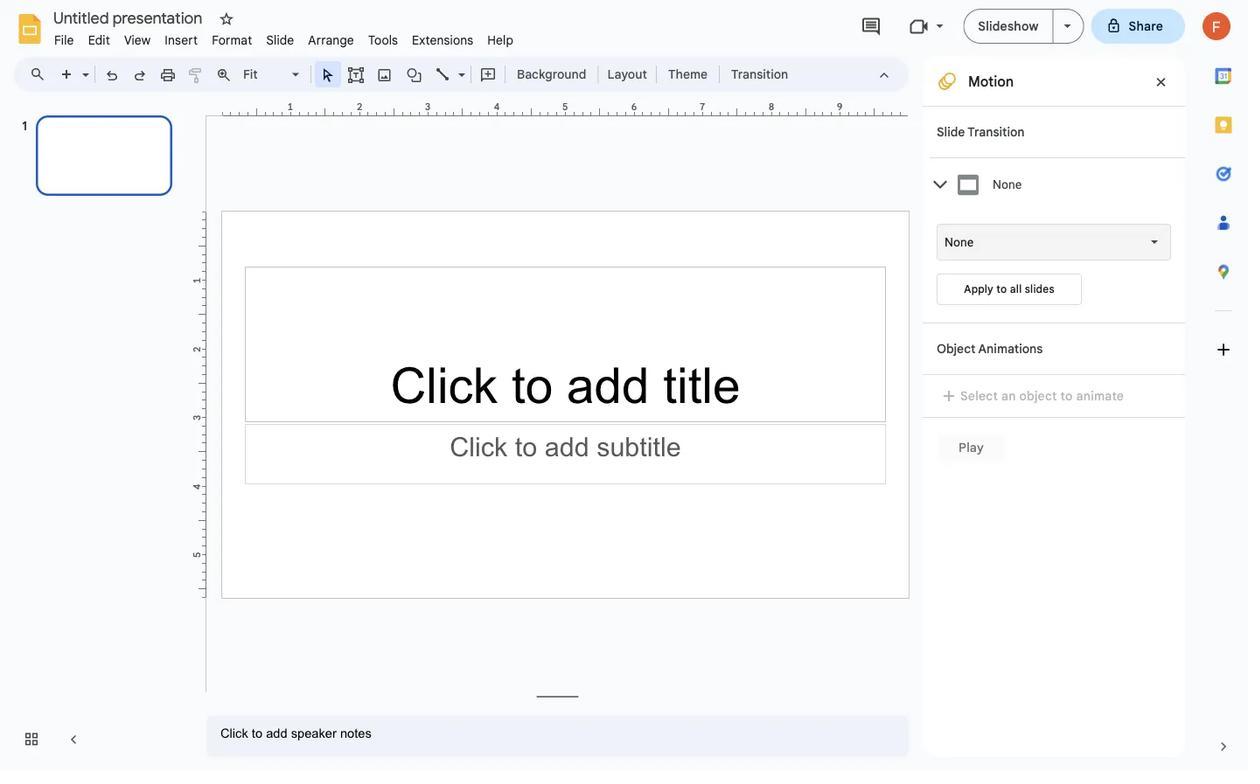 Task type: describe. For each thing, give the bounding box(es) containing it.
none tab panel
[[930, 211, 1186, 323]]

play
[[959, 440, 984, 455]]

main toolbar
[[52, 61, 797, 88]]

extensions
[[412, 32, 474, 48]]

edit
[[88, 32, 110, 48]]

Menus field
[[22, 62, 60, 87]]

play button
[[937, 432, 1006, 464]]

an
[[1002, 389, 1017, 404]]

theme button
[[661, 61, 716, 88]]

slide for slide
[[266, 32, 294, 48]]

arrange menu item
[[301, 30, 361, 50]]

shape image
[[405, 62, 425, 87]]

transition inside transition button
[[732, 67, 789, 82]]

arrange
[[308, 32, 354, 48]]

object
[[1020, 389, 1058, 404]]

slideshow button
[[964, 9, 1054, 44]]

all
[[1010, 283, 1022, 296]]

share
[[1129, 18, 1164, 34]]

object
[[937, 341, 976, 357]]

to inside none tab panel
[[997, 283, 1008, 296]]

help menu item
[[481, 30, 521, 50]]

Zoom field
[[238, 62, 307, 88]]

extensions menu item
[[405, 30, 481, 50]]

theme
[[668, 67, 708, 82]]

presentation options image
[[1065, 25, 1072, 28]]

motion section
[[923, 57, 1186, 758]]

select
[[961, 389, 998, 404]]

insert image image
[[375, 62, 395, 87]]

layout button
[[602, 61, 653, 88]]

menu bar inside menu bar banner
[[47, 23, 521, 52]]

new slide with layout image
[[78, 63, 89, 69]]

none tab
[[930, 158, 1186, 211]]

tools menu item
[[361, 30, 405, 50]]

1 horizontal spatial to
[[1061, 389, 1073, 404]]

file menu item
[[47, 30, 81, 50]]

tab list inside menu bar banner
[[1200, 52, 1249, 723]]

slideshow
[[979, 18, 1039, 34]]

insert menu item
[[158, 30, 205, 50]]

slide for slide transition
[[937, 124, 965, 140]]

format
[[212, 32, 252, 48]]

none inside tab
[[993, 177, 1022, 192]]



Task type: locate. For each thing, give the bounding box(es) containing it.
Zoom text field
[[241, 62, 290, 87]]

1 horizontal spatial none
[[993, 177, 1022, 192]]

to
[[997, 283, 1008, 296], [1061, 389, 1073, 404]]

slides
[[1025, 283, 1055, 296]]

to left all
[[997, 283, 1008, 296]]

tab list
[[1200, 52, 1249, 723]]

1 vertical spatial to
[[1061, 389, 1073, 404]]

menu bar
[[47, 23, 521, 52]]

apply to all slides
[[964, 283, 1055, 296]]

insert
[[165, 32, 198, 48]]

slide
[[266, 32, 294, 48], [937, 124, 965, 140]]

slide transition
[[937, 124, 1025, 140]]

transition inside motion section
[[968, 124, 1025, 140]]

select an object to animate button
[[937, 386, 1136, 407]]

0 vertical spatial none
[[993, 177, 1022, 192]]

none
[[993, 177, 1022, 192], [945, 235, 974, 249]]

slide inside motion section
[[937, 124, 965, 140]]

Star checkbox
[[214, 7, 239, 32]]

object animations
[[937, 341, 1043, 357]]

0 horizontal spatial slide
[[266, 32, 294, 48]]

share button
[[1092, 9, 1186, 44]]

0 horizontal spatial transition
[[732, 67, 789, 82]]

animations
[[979, 341, 1043, 357]]

menu bar banner
[[0, 0, 1249, 772]]

transition right theme on the top right
[[732, 67, 789, 82]]

0 vertical spatial to
[[997, 283, 1008, 296]]

slide inside menu item
[[266, 32, 294, 48]]

file
[[54, 32, 74, 48]]

apply to all slides button
[[937, 274, 1082, 305]]

0 vertical spatial transition
[[732, 67, 789, 82]]

view
[[124, 32, 151, 48]]

1 horizontal spatial transition
[[968, 124, 1025, 140]]

edit menu item
[[81, 30, 117, 50]]

animate
[[1077, 389, 1125, 404]]

1 horizontal spatial slide
[[937, 124, 965, 140]]

navigation inside motion application
[[0, 99, 193, 772]]

format menu item
[[205, 30, 259, 50]]

slide menu item
[[259, 30, 301, 50]]

transition button
[[724, 61, 796, 88]]

0 vertical spatial slide
[[266, 32, 294, 48]]

1 vertical spatial none
[[945, 235, 974, 249]]

transition
[[732, 67, 789, 82], [968, 124, 1025, 140]]

none list box
[[937, 224, 1172, 261]]

background button
[[509, 61, 595, 88]]

menu bar containing file
[[47, 23, 521, 52]]

motion application
[[0, 0, 1249, 772]]

select an object to animate
[[961, 389, 1125, 404]]

none inside list box
[[945, 235, 974, 249]]

help
[[488, 32, 514, 48]]

none option
[[945, 234, 974, 251]]

transition down "motion" on the top right of the page
[[968, 124, 1025, 140]]

to right object
[[1061, 389, 1073, 404]]

0 horizontal spatial to
[[997, 283, 1008, 296]]

none down slide transition
[[993, 177, 1022, 192]]

1 vertical spatial transition
[[968, 124, 1025, 140]]

background
[[517, 67, 587, 82]]

apply
[[964, 283, 994, 296]]

1 vertical spatial slide
[[937, 124, 965, 140]]

0 horizontal spatial none
[[945, 235, 974, 249]]

none up the apply
[[945, 235, 974, 249]]

navigation
[[0, 99, 193, 772]]

motion
[[969, 73, 1014, 90]]

layout
[[608, 67, 647, 82]]

view menu item
[[117, 30, 158, 50]]

Rename text field
[[47, 7, 213, 28]]

tools
[[368, 32, 398, 48]]



Task type: vqa. For each thing, say whether or not it's contained in the screenshot.
format
yes



